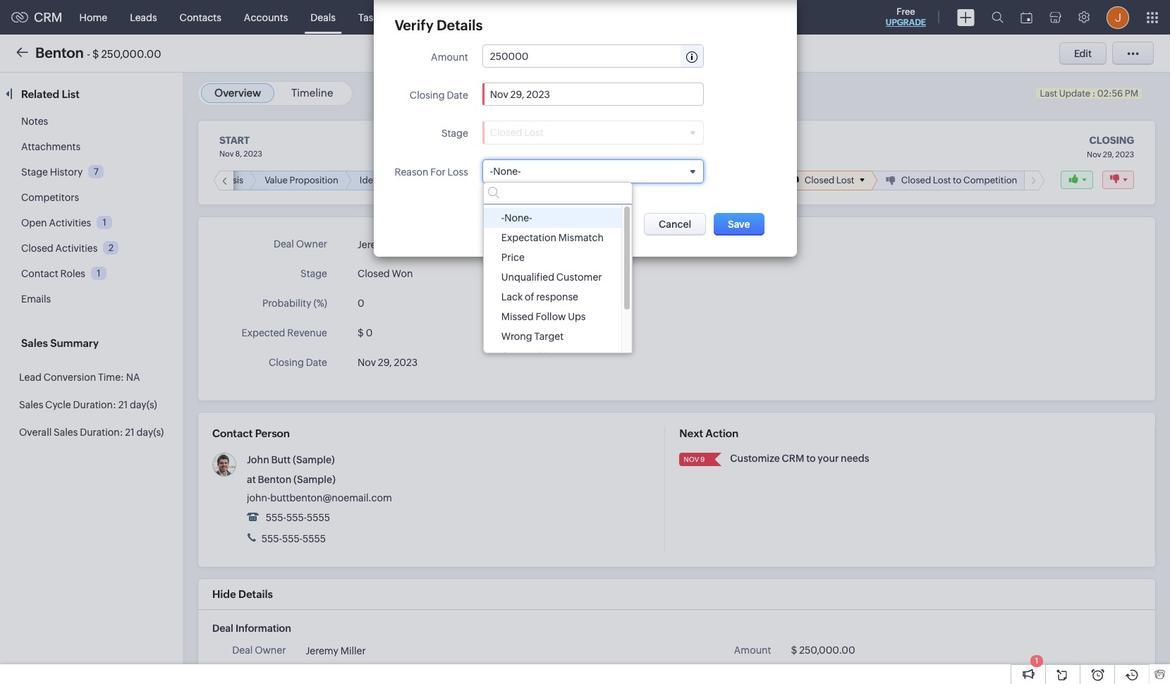 Task type: vqa. For each thing, say whether or not it's contained in the screenshot.
Probability at left top
yes



Task type: locate. For each thing, give the bounding box(es) containing it.
2 horizontal spatial -
[[501, 212, 505, 224]]

emails link
[[21, 293, 51, 305]]

0 vertical spatial benton
[[35, 44, 84, 60]]

contact for contact person
[[212, 428, 253, 440]]

john-buttbenton@noemail.com
[[247, 492, 392, 504]]

-none- for tree containing -none-
[[501, 212, 532, 224]]

None search field
[[484, 183, 632, 205]]

2023 inside closing nov 29, 2023
[[1116, 150, 1134, 159]]

sales up lead
[[21, 337, 48, 349]]

(sample) up benton (sample) link
[[293, 454, 335, 466]]

0 horizontal spatial benton
[[35, 44, 84, 60]]

0 vertical spatial 21
[[118, 399, 128, 411]]

2 horizontal spatial $
[[791, 645, 797, 656]]

0 vertical spatial (sample)
[[293, 454, 335, 466]]

0 vertical spatial jeremy
[[358, 239, 390, 251]]

free
[[897, 6, 915, 17]]

home link
[[68, 0, 119, 34]]

identify
[[360, 175, 392, 186]]

0 horizontal spatial miller
[[341, 645, 366, 657]]

reason for loss
[[395, 166, 468, 178]]

0 horizontal spatial lost
[[837, 175, 855, 186]]

nov down closing
[[1087, 150, 1102, 159]]

price
[[501, 252, 525, 263]]

1 vertical spatial competition
[[501, 351, 559, 362]]

2 vertical spatial deal
[[232, 645, 253, 656]]

21 for sales cycle duration:
[[118, 399, 128, 411]]

1 vertical spatial (sample)
[[293, 474, 336, 485]]

proposition
[[290, 175, 339, 186]]

nov left 8,
[[219, 150, 234, 158]]

0 horizontal spatial 2023
[[244, 150, 262, 158]]

needs analysis
[[180, 175, 244, 186]]

details for verify details
[[437, 17, 483, 33]]

amount down verify details
[[431, 52, 468, 63]]

john-
[[247, 492, 270, 504]]

0 vertical spatial 250,000.00
[[101, 48, 161, 60]]

-None- field
[[483, 160, 703, 183]]

deals link
[[299, 0, 347, 34]]

stage up competitors link
[[21, 166, 48, 178]]

1 vertical spatial 0
[[366, 327, 373, 339]]

nov down the $ 0
[[358, 357, 376, 368]]

sales left 'cycle'
[[19, 399, 43, 411]]

tree
[[484, 205, 632, 366]]

attachments link
[[21, 141, 81, 152]]

2023 for start
[[244, 150, 262, 158]]

deal up probability
[[274, 238, 294, 250]]

- for -none- field
[[490, 166, 493, 177]]

1 vertical spatial date
[[306, 357, 327, 368]]

0 vertical spatial $
[[92, 48, 99, 60]]

1 horizontal spatial to
[[953, 175, 962, 186]]

0 horizontal spatial details
[[238, 588, 273, 600]]

cycle
[[45, 399, 71, 411]]

2 horizontal spatial stage
[[442, 128, 468, 139]]

2 horizontal spatial 1
[[1036, 657, 1039, 665]]

amount left "$  250,000.00"
[[734, 645, 771, 656]]

1 for open activities
[[103, 217, 106, 228]]

start nov 8, 2023
[[219, 135, 262, 158]]

555-555-5555 down john-buttbenton@noemail.com
[[264, 512, 330, 523]]

1 horizontal spatial 29,
[[1103, 150, 1114, 159]]

1 vertical spatial closing date
[[269, 357, 327, 368]]

0 up 'nov 29, 2023'
[[366, 327, 373, 339]]

0 horizontal spatial 250,000.00
[[101, 48, 161, 60]]

(sample) for at benton (sample)
[[293, 474, 336, 485]]

owner down 'information'
[[255, 645, 286, 656]]

1 vertical spatial activities
[[55, 243, 98, 254]]

1 horizontal spatial date
[[447, 90, 468, 101]]

mmm d, yyyy text field
[[490, 89, 665, 100]]

expected
[[242, 327, 285, 339]]

mismatch
[[559, 232, 604, 243]]

1 vertical spatial day(s)
[[137, 427, 164, 438]]

overall sales duration: 21 day(s)
[[19, 427, 164, 438]]

0 vertical spatial contact
[[21, 268, 58, 279]]

deal down deal information at bottom
[[232, 645, 253, 656]]

overview link
[[214, 87, 261, 99]]

555-555-5555 down john-buttbenton@noemail.com link
[[260, 533, 326, 545]]

nov inside start nov 8, 2023
[[219, 150, 234, 158]]

0 up the $ 0
[[358, 298, 364, 309]]

-none- for -none- field
[[490, 166, 521, 177]]

1 horizontal spatial 0
[[366, 327, 373, 339]]

0 vertical spatial 1
[[103, 217, 106, 228]]

deal owner
[[274, 238, 327, 250], [232, 645, 286, 656]]

edit
[[1074, 48, 1092, 59]]

of
[[525, 291, 534, 303]]

closed activities link
[[21, 243, 98, 254]]

0 vertical spatial sales
[[21, 337, 48, 349]]

0 vertical spatial 29,
[[1103, 150, 1114, 159]]

250,000.00 inside benton - $ 250,000.00
[[101, 48, 161, 60]]

activities for closed activities
[[55, 243, 98, 254]]

your
[[818, 453, 839, 464]]

0 vertical spatial jeremy miller
[[358, 239, 418, 251]]

2 vertical spatial stage
[[301, 268, 327, 279]]

0 vertical spatial -
[[87, 48, 90, 60]]

analysis
[[209, 175, 244, 186]]

closing
[[410, 90, 445, 101], [269, 357, 304, 368]]

roles
[[60, 268, 85, 279]]

(sample) for john butt (sample)
[[293, 454, 335, 466]]

history
[[50, 166, 83, 178]]

deal owner up probability (%) at the top left of the page
[[274, 238, 327, 250]]

owner up the (%)
[[296, 238, 327, 250]]

at
[[247, 474, 256, 485]]

at benton (sample)
[[247, 474, 336, 485]]

-none-
[[490, 166, 521, 177], [501, 212, 532, 224]]

none- inside -none- field
[[493, 166, 521, 177]]

None text field
[[490, 50, 620, 62]]

0 vertical spatial details
[[437, 17, 483, 33]]

21 down na
[[118, 399, 128, 411]]

555-555-5555
[[264, 512, 330, 523], [260, 533, 326, 545]]

notes
[[21, 116, 48, 127]]

closing date down verify details
[[410, 90, 468, 101]]

lost for closed lost to competition
[[933, 175, 951, 186]]

time:
[[98, 372, 124, 383]]

2023 inside start nov 8, 2023
[[244, 150, 262, 158]]

sales down 'cycle'
[[54, 427, 78, 438]]

2 lost from the left
[[933, 175, 951, 186]]

1 horizontal spatial miller
[[392, 239, 418, 251]]

john butt (sample)
[[247, 454, 335, 466]]

7
[[94, 166, 99, 177]]

deal owner down 'information'
[[232, 645, 286, 656]]

1 horizontal spatial closing
[[410, 90, 445, 101]]

lead conversion time: na
[[19, 372, 140, 383]]

expectation
[[501, 232, 557, 243]]

0 vertical spatial 0
[[358, 298, 364, 309]]

1 horizontal spatial $
[[358, 327, 364, 339]]

timeline link
[[291, 87, 333, 99]]

- inside benton - $ 250,000.00
[[87, 48, 90, 60]]

0 horizontal spatial owner
[[255, 645, 286, 656]]

1 vertical spatial -
[[490, 166, 493, 177]]

sales for sales summary
[[21, 337, 48, 349]]

0 horizontal spatial crm
[[34, 10, 63, 25]]

attachments
[[21, 141, 81, 152]]

0 vertical spatial date
[[447, 90, 468, 101]]

1
[[103, 217, 106, 228], [97, 268, 101, 279], [1036, 657, 1039, 665]]

closed for closed activities
[[21, 243, 53, 254]]

0 vertical spatial duration:
[[73, 399, 116, 411]]

na
[[126, 372, 140, 383]]

open activities link
[[21, 217, 91, 229]]

0 vertical spatial crm
[[34, 10, 63, 25]]

unqualified
[[501, 272, 555, 283]]

duration: down the sales cycle duration: 21 day(s)
[[80, 427, 123, 438]]

crm left your on the bottom right of page
[[782, 453, 805, 464]]

none- up expectation
[[505, 212, 532, 224]]

1 horizontal spatial amount
[[734, 645, 771, 656]]

value
[[265, 175, 288, 186]]

to for your
[[807, 453, 816, 464]]

250,000.00
[[101, 48, 161, 60], [799, 645, 855, 656]]

1 vertical spatial jeremy miller
[[306, 645, 366, 657]]

closing date down the revenue
[[269, 357, 327, 368]]

0 horizontal spatial $
[[92, 48, 99, 60]]

sales cycle duration: 21 day(s)
[[19, 399, 157, 411]]

1 vertical spatial to
[[807, 453, 816, 464]]

closed for closed lost
[[805, 175, 835, 186]]

0 vertical spatial 555-555-5555
[[264, 512, 330, 523]]

1 vertical spatial contact
[[212, 428, 253, 440]]

1 horizontal spatial -
[[490, 166, 493, 177]]

none- right loss
[[493, 166, 521, 177]]

stage up loss
[[442, 128, 468, 139]]

0 horizontal spatial contact
[[21, 268, 58, 279]]

1 vertical spatial duration:
[[80, 427, 123, 438]]

benton down butt
[[258, 474, 292, 485]]

deal down hide
[[212, 623, 233, 634]]

2
[[108, 243, 114, 253]]

start
[[219, 135, 250, 146]]

- up expectation
[[501, 212, 505, 224]]

1 lost from the left
[[837, 175, 855, 186]]

- right loss
[[490, 166, 493, 177]]

duration: up overall sales duration: 21 day(s)
[[73, 399, 116, 411]]

day(s) for overall sales duration: 21 day(s)
[[137, 427, 164, 438]]

calls link
[[460, 0, 505, 34]]

1 vertical spatial 21
[[125, 427, 135, 438]]

timeline
[[291, 87, 333, 99]]

1 horizontal spatial details
[[437, 17, 483, 33]]

(sample) up john-buttbenton@noemail.com
[[293, 474, 336, 485]]

meetings
[[406, 12, 449, 23]]

john butt (sample) link
[[247, 454, 335, 466]]

stage up the (%)
[[301, 268, 327, 279]]

date
[[447, 90, 468, 101], [306, 357, 327, 368]]

free upgrade
[[886, 6, 926, 28]]

21
[[118, 399, 128, 411], [125, 427, 135, 438]]

2 vertical spatial $
[[791, 645, 797, 656]]

1 vertical spatial 5555
[[303, 533, 326, 545]]

0 vertical spatial competition
[[964, 175, 1018, 186]]

activities
[[49, 217, 91, 229], [55, 243, 98, 254]]

home
[[79, 12, 107, 23]]

1 vertical spatial closing
[[269, 357, 304, 368]]

1 vertical spatial owner
[[255, 645, 286, 656]]

-none- inside field
[[490, 166, 521, 177]]

1 horizontal spatial owner
[[296, 238, 327, 250]]

benton (sample) link
[[258, 474, 336, 485]]

1 horizontal spatial 1
[[103, 217, 106, 228]]

2 vertical spatial 1
[[1036, 657, 1039, 665]]

benton down crm link
[[35, 44, 84, 60]]

contact up 'john'
[[212, 428, 253, 440]]

1 vertical spatial details
[[238, 588, 273, 600]]

0 vertical spatial day(s)
[[130, 399, 157, 411]]

0 vertical spatial closing date
[[410, 90, 468, 101]]

1 vertical spatial 1
[[97, 268, 101, 279]]

1 vertical spatial none-
[[505, 212, 532, 224]]

0 vertical spatial -none-
[[490, 166, 521, 177]]

unqualified customer
[[501, 272, 602, 283]]

None button
[[644, 213, 706, 236], [714, 213, 764, 236], [644, 213, 706, 236], [714, 213, 764, 236]]

activities up roles
[[55, 243, 98, 254]]

:
[[1093, 88, 1096, 99]]

crm left home link
[[34, 10, 63, 25]]

21 down the sales cycle duration: 21 day(s)
[[125, 427, 135, 438]]

duration: for sales cycle duration:
[[73, 399, 116, 411]]

-none- up expectation
[[501, 212, 532, 224]]

0 vertical spatial closing
[[410, 90, 445, 101]]

accounts link
[[233, 0, 299, 34]]

2 horizontal spatial 2023
[[1116, 150, 1134, 159]]

- inside field
[[490, 166, 493, 177]]

1 vertical spatial stage
[[21, 166, 48, 178]]

- down home link
[[87, 48, 90, 60]]

crm link
[[11, 10, 63, 25]]

-none- right loss
[[490, 166, 521, 177]]

1 vertical spatial jeremy
[[306, 645, 339, 657]]

contact roles link
[[21, 268, 85, 279]]

1 horizontal spatial stage
[[301, 268, 327, 279]]

29,
[[1103, 150, 1114, 159], [378, 357, 392, 368]]

0 horizontal spatial 1
[[97, 268, 101, 279]]

none-
[[493, 166, 521, 177], [505, 212, 532, 224]]

0 vertical spatial miller
[[392, 239, 418, 251]]

wrong
[[501, 331, 532, 342]]

0 horizontal spatial to
[[807, 453, 816, 464]]

closed for closed lost to competition
[[901, 175, 931, 186]]

jeremy
[[358, 239, 390, 251], [306, 645, 339, 657]]

1 horizontal spatial closing date
[[410, 90, 468, 101]]

$
[[92, 48, 99, 60], [358, 327, 364, 339], [791, 645, 797, 656]]

deals
[[311, 12, 336, 23]]

amount
[[431, 52, 468, 63], [734, 645, 771, 656]]

activities up closed activities 'link'
[[49, 217, 91, 229]]

contact up emails link
[[21, 268, 58, 279]]

- inside tree
[[501, 212, 505, 224]]

0 vertical spatial none-
[[493, 166, 521, 177]]

-none- inside tree
[[501, 212, 532, 224]]

5555
[[307, 512, 330, 523], [303, 533, 326, 545]]

customer
[[557, 272, 602, 283]]

proposal/price
[[485, 175, 547, 186]]

0 vertical spatial amount
[[431, 52, 468, 63]]

0 horizontal spatial closing
[[269, 357, 304, 368]]

0
[[358, 298, 364, 309], [366, 327, 373, 339]]

0 vertical spatial stage
[[442, 128, 468, 139]]

edit button
[[1060, 42, 1107, 65]]

campaigns
[[574, 12, 627, 23]]

0 horizontal spatial 0
[[358, 298, 364, 309]]

expectation mismatch
[[501, 232, 604, 243]]

none- inside tree
[[505, 212, 532, 224]]

0 horizontal spatial 29,
[[378, 357, 392, 368]]

related
[[21, 88, 59, 100]]

lost for closed lost
[[837, 175, 855, 186]]

1 horizontal spatial jeremy
[[358, 239, 390, 251]]



Task type: describe. For each thing, give the bounding box(es) containing it.
value proposition
[[265, 175, 339, 186]]

0 horizontal spatial stage
[[21, 166, 48, 178]]

1 for contact roles
[[97, 268, 101, 279]]

loss
[[448, 166, 468, 178]]

campaigns link
[[563, 0, 638, 34]]

overall
[[19, 427, 52, 438]]

leads
[[130, 12, 157, 23]]

closed won
[[358, 268, 413, 279]]

hide details link
[[212, 588, 273, 600]]

last update : 02:56 pm
[[1040, 88, 1139, 99]]

0 vertical spatial owner
[[296, 238, 327, 250]]

1 vertical spatial miller
[[341, 645, 366, 657]]

1 vertical spatial 250,000.00
[[799, 645, 855, 656]]

proposal/price quote
[[485, 175, 576, 186]]

$ inside benton - $ 250,000.00
[[92, 48, 99, 60]]

verify
[[395, 17, 434, 33]]

0 vertical spatial 5555
[[307, 512, 330, 523]]

$  250,000.00
[[791, 645, 855, 656]]

0 horizontal spatial amount
[[431, 52, 468, 63]]

competitors
[[21, 192, 79, 203]]

$ for amount
[[791, 645, 797, 656]]

projects
[[650, 12, 687, 23]]

summary
[[50, 337, 99, 349]]

sales for sales cycle duration: 21 day(s)
[[19, 399, 43, 411]]

calls
[[471, 12, 493, 23]]

for
[[431, 166, 446, 178]]

john
[[247, 454, 269, 466]]

response
[[536, 291, 578, 303]]

contacts
[[180, 12, 221, 23]]

29, inside closing nov 29, 2023
[[1103, 150, 1114, 159]]

missed follow ups
[[501, 311, 586, 322]]

day(s) for sales cycle duration: 21 day(s)
[[130, 399, 157, 411]]

nov 29, 2023
[[358, 357, 418, 368]]

conversion
[[44, 372, 96, 383]]

$ 0
[[358, 327, 373, 339]]

contact for contact roles
[[21, 268, 58, 279]]

1 vertical spatial benton
[[258, 474, 292, 485]]

none- for -none- field
[[493, 166, 521, 177]]

to for competition
[[953, 175, 962, 186]]

tasks link
[[347, 0, 395, 34]]

0 horizontal spatial jeremy
[[306, 645, 339, 657]]

0 vertical spatial deal
[[274, 238, 294, 250]]

(%)
[[314, 298, 327, 309]]

0 horizontal spatial date
[[306, 357, 327, 368]]

closing nov 29, 2023
[[1087, 135, 1134, 159]]

contact person
[[212, 428, 290, 440]]

target
[[534, 331, 564, 342]]

1 horizontal spatial competition
[[964, 175, 1018, 186]]

identify decision makers
[[360, 175, 464, 186]]

quote
[[549, 175, 576, 186]]

1 horizontal spatial 2023
[[394, 357, 418, 368]]

none- for tree containing -none-
[[505, 212, 532, 224]]

21 for overall sales duration:
[[125, 427, 135, 438]]

missed
[[501, 311, 534, 322]]

1 vertical spatial 555-555-5555
[[260, 533, 326, 545]]

reason
[[395, 166, 429, 178]]

butt
[[271, 454, 291, 466]]

activities for open activities
[[49, 217, 91, 229]]

contacts link
[[168, 0, 233, 34]]

information
[[236, 623, 291, 634]]

closed lost
[[805, 175, 855, 186]]

1 horizontal spatial crm
[[782, 453, 805, 464]]

update
[[1060, 88, 1091, 99]]

expected revenue
[[242, 327, 327, 339]]

last
[[1040, 88, 1058, 99]]

0 horizontal spatial closing date
[[269, 357, 327, 368]]

deal information
[[212, 623, 291, 634]]

leads link
[[119, 0, 168, 34]]

contact roles
[[21, 268, 85, 279]]

tree containing -none-
[[484, 205, 632, 366]]

hide details
[[212, 588, 273, 600]]

0 vertical spatial deal owner
[[274, 238, 327, 250]]

action
[[706, 428, 739, 440]]

meetings link
[[395, 0, 460, 34]]

1 vertical spatial amount
[[734, 645, 771, 656]]

person
[[255, 428, 290, 440]]

next action
[[680, 428, 739, 440]]

lack
[[501, 291, 523, 303]]

customize crm to your needs link
[[730, 453, 870, 464]]

tasks
[[358, 12, 383, 23]]

2023 for closing
[[1116, 150, 1134, 159]]

needs
[[841, 453, 870, 464]]

open activities
[[21, 217, 91, 229]]

1 vertical spatial deal owner
[[232, 645, 286, 656]]

nov left the 9
[[684, 456, 699, 464]]

competitors link
[[21, 192, 79, 203]]

open
[[21, 217, 47, 229]]

benton - $ 250,000.00
[[35, 44, 161, 60]]

hide
[[212, 588, 236, 600]]

reports
[[516, 12, 552, 23]]

duration: for overall sales duration:
[[80, 427, 123, 438]]

closed for closed won
[[358, 268, 390, 279]]

$ for expected revenue
[[358, 327, 364, 339]]

follow
[[536, 311, 566, 322]]

details for hide details
[[238, 588, 273, 600]]

verify details
[[395, 17, 483, 33]]

projects link
[[638, 0, 698, 34]]

customize
[[730, 453, 780, 464]]

nov 9
[[684, 456, 705, 464]]

notes link
[[21, 116, 48, 127]]

1 vertical spatial 29,
[[378, 357, 392, 368]]

reports link
[[505, 0, 563, 34]]

customize crm to your needs
[[730, 453, 870, 464]]

nov inside closing nov 29, 2023
[[1087, 150, 1102, 159]]

- for tree containing -none-
[[501, 212, 505, 224]]

won
[[392, 268, 413, 279]]

8,
[[235, 150, 242, 158]]

1 vertical spatial deal
[[212, 623, 233, 634]]

competition inside tree
[[501, 351, 559, 362]]

2 vertical spatial sales
[[54, 427, 78, 438]]

negotiation/review
[[597, 175, 681, 186]]

lack of response
[[501, 291, 578, 303]]



